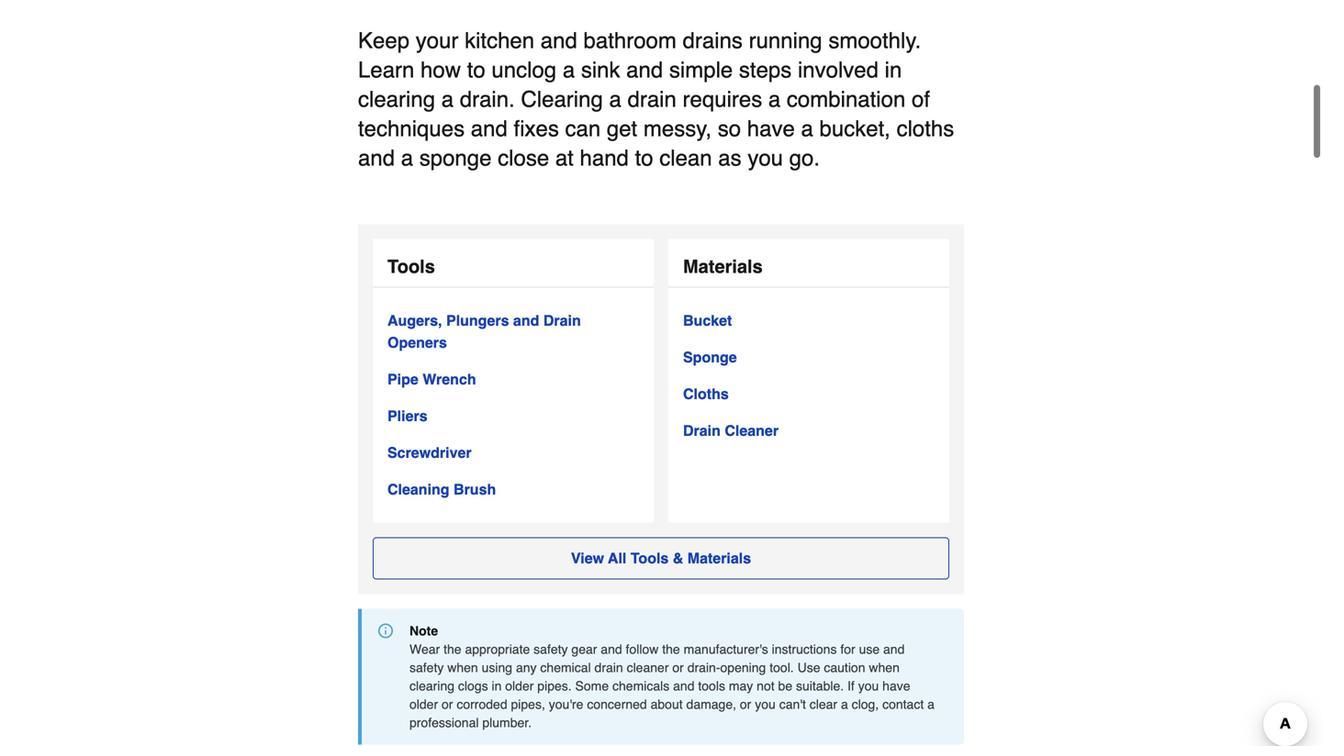 Task type: locate. For each thing, give the bounding box(es) containing it.
older
[[505, 679, 534, 694], [410, 698, 438, 712]]

1 vertical spatial drain
[[683, 423, 721, 440]]

brush
[[454, 481, 496, 498]]

drain.
[[460, 87, 515, 112]]

tools
[[388, 256, 435, 277], [631, 550, 669, 567]]

smoothly.
[[829, 28, 921, 53]]

or left the drain- in the bottom right of the page
[[673, 661, 684, 676]]

materials right &
[[688, 550, 751, 567]]

1 vertical spatial safety
[[410, 661, 444, 676]]

drain right the plungers
[[543, 312, 581, 329]]

to up drain.
[[467, 58, 486, 83]]

when
[[447, 661, 478, 676], [869, 661, 900, 676]]

drain up messy,
[[628, 87, 677, 112]]

cloths link
[[683, 384, 729, 406]]

and
[[541, 28, 577, 53], [626, 58, 663, 83], [471, 116, 508, 142], [358, 146, 395, 171], [513, 312, 539, 329], [601, 643, 622, 657], [883, 643, 905, 657], [673, 679, 695, 694]]

1 vertical spatial drain
[[595, 661, 623, 676]]

clog,
[[852, 698, 879, 712]]

a down techniques
[[401, 146, 413, 171]]

the
[[444, 643, 462, 657], [662, 643, 680, 657]]

unclog
[[492, 58, 557, 83]]

1 vertical spatial to
[[635, 146, 653, 171]]

in inside keep your kitchen and bathroom drains running smoothly. learn how to unclog a sink and simple steps involved in clearing a drain. clearing a drain requires a combination of techniques and fixes can get messy, so have a bucket, cloths and a sponge close at hand to clean as you go.
[[885, 58, 902, 83]]

cleaner
[[725, 423, 779, 440]]

0 horizontal spatial in
[[492, 679, 502, 694]]

when up clogs
[[447, 661, 478, 676]]

chemical
[[540, 661, 591, 676]]

you're
[[549, 698, 584, 712]]

keep
[[358, 28, 410, 53]]

info image
[[378, 624, 393, 639]]

some
[[575, 679, 609, 694]]

clearing inside note wear the appropriate safety gear and follow the manufacturer's instructions for use and safety when using any chemical drain cleaner or drain-opening tool. use caution when clearing clogs in older pipes. some chemicals and tools may not be suitable. if you have older or corroded pipes, you're concerned about damage, or you can't clear a clog, contact a professional plumber.
[[410, 679, 455, 694]]

may
[[729, 679, 753, 694]]

have inside keep your kitchen and bathroom drains running smoothly. learn how to unclog a sink and simple steps involved in clearing a drain. clearing a drain requires a combination of techniques and fixes can get messy, so have a bucket, cloths and a sponge close at hand to clean as you go.
[[747, 116, 795, 142]]

0 vertical spatial in
[[885, 58, 902, 83]]

0 vertical spatial drain
[[543, 312, 581, 329]]

1 horizontal spatial safety
[[534, 643, 568, 657]]

augers, plungers and drain openers link
[[388, 310, 639, 354]]

0 horizontal spatial tools
[[388, 256, 435, 277]]

bathroom
[[584, 28, 677, 53]]

combination
[[787, 87, 906, 112]]

1 horizontal spatial in
[[885, 58, 902, 83]]

0 vertical spatial tools
[[388, 256, 435, 277]]

and right the use
[[883, 643, 905, 657]]

clearing down wear
[[410, 679, 455, 694]]

simple
[[669, 58, 733, 83]]

all
[[608, 550, 627, 567]]

cleaner
[[627, 661, 669, 676]]

drain inside note wear the appropriate safety gear and follow the manufacturer's instructions for use and safety when using any chemical drain cleaner or drain-opening tool. use caution when clearing clogs in older pipes. some chemicals and tools may not be suitable. if you have older or corroded pipes, you're concerned about damage, or you can't clear a clog, contact a professional plumber.
[[595, 661, 623, 676]]

for
[[841, 643, 856, 657]]

plungers
[[446, 312, 509, 329]]

clogs
[[458, 679, 488, 694]]

pipes.
[[537, 679, 572, 694]]

cleaning brush
[[388, 481, 496, 498]]

1 horizontal spatial drain
[[628, 87, 677, 112]]

1 horizontal spatial to
[[635, 146, 653, 171]]

drain inside keep your kitchen and bathroom drains running smoothly. learn how to unclog a sink and simple steps involved in clearing a drain. clearing a drain requires a combination of techniques and fixes can get messy, so have a bucket, cloths and a sponge close at hand to clean as you go.
[[628, 87, 677, 112]]

and right the plungers
[[513, 312, 539, 329]]

safety
[[534, 643, 568, 657], [410, 661, 444, 676]]

tools up augers,
[[388, 256, 435, 277]]

keep your kitchen and bathroom drains running smoothly. learn how to unclog a sink and simple steps involved in clearing a drain. clearing a drain requires a combination of techniques and fixes can get messy, so have a bucket, cloths and a sponge close at hand to clean as you go.
[[358, 28, 954, 171]]

you down not in the bottom of the page
[[755, 698, 776, 712]]

0 horizontal spatial drain
[[543, 312, 581, 329]]

safety down wear
[[410, 661, 444, 676]]

wear
[[410, 643, 440, 657]]

drain down cloths link
[[683, 423, 721, 440]]

use
[[859, 643, 880, 657]]

a
[[563, 58, 575, 83], [441, 87, 454, 112], [609, 87, 622, 112], [769, 87, 781, 112], [801, 116, 813, 142], [401, 146, 413, 171], [841, 698, 848, 712], [928, 698, 935, 712]]

1 vertical spatial in
[[492, 679, 502, 694]]

1 horizontal spatial tools
[[631, 550, 669, 567]]

1 horizontal spatial drain
[[683, 423, 721, 440]]

0 vertical spatial older
[[505, 679, 534, 694]]

drain
[[543, 312, 581, 329], [683, 423, 721, 440]]

running
[[749, 28, 822, 53]]

1 the from the left
[[444, 643, 462, 657]]

how
[[421, 58, 461, 83]]

0 horizontal spatial have
[[747, 116, 795, 142]]

0 horizontal spatial the
[[444, 643, 462, 657]]

you right as
[[748, 146, 783, 171]]

a up clearing
[[563, 58, 575, 83]]

1 horizontal spatial the
[[662, 643, 680, 657]]

materials up bucket
[[683, 256, 763, 277]]

a up get
[[609, 87, 622, 112]]

of
[[912, 87, 930, 112]]

to down get
[[635, 146, 653, 171]]

in down using
[[492, 679, 502, 694]]

0 horizontal spatial drain
[[595, 661, 623, 676]]

have inside note wear the appropriate safety gear and follow the manufacturer's instructions for use and safety when using any chemical drain cleaner or drain-opening tool. use caution when clearing clogs in older pipes. some chemicals and tools may not be suitable. if you have older or corroded pipes, you're concerned about damage, or you can't clear a clog, contact a professional plumber.
[[883, 679, 911, 694]]

in down smoothly.
[[885, 58, 902, 83]]

1 vertical spatial materials
[[688, 550, 751, 567]]

older down any
[[505, 679, 534, 694]]

using
[[482, 661, 512, 676]]

view
[[571, 550, 604, 567]]

drain up some
[[595, 661, 623, 676]]

clearing down learn at the top left
[[358, 87, 435, 112]]

a down if
[[841, 698, 848, 712]]

tools
[[698, 679, 725, 694]]

bucket link
[[683, 310, 732, 332]]

when down the use
[[869, 661, 900, 676]]

corroded
[[457, 698, 507, 712]]

have up contact
[[883, 679, 911, 694]]

2 vertical spatial you
[[755, 698, 776, 712]]

clearing
[[358, 87, 435, 112], [410, 679, 455, 694]]

0 horizontal spatial when
[[447, 661, 478, 676]]

older up professional
[[410, 698, 438, 712]]

or
[[673, 661, 684, 676], [442, 698, 453, 712], [740, 698, 752, 712]]

drain inside augers, plungers and drain openers
[[543, 312, 581, 329]]

can't
[[779, 698, 806, 712]]

you inside keep your kitchen and bathroom drains running smoothly. learn how to unclog a sink and simple steps involved in clearing a drain. clearing a drain requires a combination of techniques and fixes can get messy, so have a bucket, cloths and a sponge close at hand to clean as you go.
[[748, 146, 783, 171]]

bucket
[[683, 312, 732, 329]]

1 vertical spatial have
[[883, 679, 911, 694]]

0 horizontal spatial to
[[467, 58, 486, 83]]

the right wear
[[444, 643, 462, 657]]

0 vertical spatial clearing
[[358, 87, 435, 112]]

0 vertical spatial have
[[747, 116, 795, 142]]

1 horizontal spatial have
[[883, 679, 911, 694]]

learn
[[358, 58, 415, 83]]

tools left &
[[631, 550, 669, 567]]

safety up chemical at bottom left
[[534, 643, 568, 657]]

sponge
[[683, 349, 737, 366]]

or up professional
[[442, 698, 453, 712]]

to
[[467, 58, 486, 83], [635, 146, 653, 171]]

0 vertical spatial you
[[748, 146, 783, 171]]

you
[[748, 146, 783, 171], [858, 679, 879, 694], [755, 698, 776, 712]]

sink
[[581, 58, 620, 83]]

pipes,
[[511, 698, 545, 712]]

1 vertical spatial clearing
[[410, 679, 455, 694]]

drain cleaner link
[[683, 420, 779, 442]]

you right if
[[858, 679, 879, 694]]

can
[[565, 116, 601, 142]]

drain
[[628, 87, 677, 112], [595, 661, 623, 676]]

and down bathroom
[[626, 58, 663, 83]]

0 vertical spatial drain
[[628, 87, 677, 112]]

1 horizontal spatial older
[[505, 679, 534, 694]]

as
[[718, 146, 742, 171]]

1 horizontal spatial when
[[869, 661, 900, 676]]

instructions
[[772, 643, 837, 657]]

have right so
[[747, 116, 795, 142]]

1 vertical spatial older
[[410, 698, 438, 712]]

so
[[718, 116, 741, 142]]

cleaning
[[388, 481, 450, 498]]

get
[[607, 116, 638, 142]]

in
[[885, 58, 902, 83], [492, 679, 502, 694]]

or down may
[[740, 698, 752, 712]]

materials
[[683, 256, 763, 277], [688, 550, 751, 567]]

the right follow
[[662, 643, 680, 657]]

1 when from the left
[[447, 661, 478, 676]]



Task type: vqa. For each thing, say whether or not it's contained in the screenshot.
2nd Save For Later button from the bottom
no



Task type: describe. For each thing, give the bounding box(es) containing it.
follow
[[626, 643, 659, 657]]

clearing inside keep your kitchen and bathroom drains running smoothly. learn how to unclog a sink and simple steps involved in clearing a drain. clearing a drain requires a combination of techniques and fixes can get messy, so have a bucket, cloths and a sponge close at hand to clean as you go.
[[358, 87, 435, 112]]

bucket,
[[820, 116, 891, 142]]

and down drain.
[[471, 116, 508, 142]]

damage,
[[686, 698, 737, 712]]

pipe wrench link
[[388, 369, 476, 391]]

2 the from the left
[[662, 643, 680, 657]]

drains
[[683, 28, 743, 53]]

in inside note wear the appropriate safety gear and follow the manufacturer's instructions for use and safety when using any chemical drain cleaner or drain-opening tool. use caution when clearing clogs in older pipes. some chemicals and tools may not be suitable. if you have older or corroded pipes, you're concerned about damage, or you can't clear a clog, contact a professional plumber.
[[492, 679, 502, 694]]

manufacturer's
[[684, 643, 768, 657]]

and right gear
[[601, 643, 622, 657]]

pliers link
[[388, 406, 428, 428]]

0 vertical spatial materials
[[683, 256, 763, 277]]

hand
[[580, 146, 629, 171]]

contact
[[883, 698, 924, 712]]

1 horizontal spatial or
[[673, 661, 684, 676]]

use
[[798, 661, 820, 676]]

2 horizontal spatial or
[[740, 698, 752, 712]]

screwdriver
[[388, 445, 472, 462]]

screwdriver link
[[388, 442, 472, 464]]

messy,
[[644, 116, 712, 142]]

plumber.
[[482, 716, 532, 731]]

0 horizontal spatial older
[[410, 698, 438, 712]]

drain cleaner
[[683, 423, 779, 440]]

cloths
[[897, 116, 954, 142]]

your
[[416, 28, 459, 53]]

concerned
[[587, 698, 647, 712]]

augers, plungers and drain openers
[[388, 312, 581, 351]]

1 vertical spatial tools
[[631, 550, 669, 567]]

view all tools & materials
[[571, 550, 751, 567]]

pliers
[[388, 408, 428, 425]]

techniques
[[358, 116, 465, 142]]

and down techniques
[[358, 146, 395, 171]]

pipe wrench
[[388, 371, 476, 388]]

2 when from the left
[[869, 661, 900, 676]]

go.
[[789, 146, 820, 171]]

1 vertical spatial you
[[858, 679, 879, 694]]

requires
[[683, 87, 762, 112]]

and up about
[[673, 679, 695, 694]]

0 horizontal spatial or
[[442, 698, 453, 712]]

fixes
[[514, 116, 559, 142]]

tool.
[[770, 661, 794, 676]]

cloths
[[683, 386, 729, 403]]

pipe
[[388, 371, 419, 388]]

sponge link
[[683, 347, 737, 369]]

and up unclog
[[541, 28, 577, 53]]

caution
[[824, 661, 866, 676]]

openers
[[388, 334, 447, 351]]

close
[[498, 146, 549, 171]]

a right contact
[[928, 698, 935, 712]]

involved
[[798, 58, 879, 83]]

&
[[673, 550, 684, 567]]

a up go.
[[801, 116, 813, 142]]

gear
[[572, 643, 597, 657]]

suitable.
[[796, 679, 844, 694]]

any
[[516, 661, 537, 676]]

note wear the appropriate safety gear and follow the manufacturer's instructions for use and safety when using any chemical drain cleaner or drain-opening tool. use caution when clearing clogs in older pipes. some chemicals and tools may not be suitable. if you have older or corroded pipes, you're concerned about damage, or you can't clear a clog, contact a professional plumber.
[[410, 624, 935, 731]]

at
[[555, 146, 574, 171]]

clearing
[[521, 87, 603, 112]]

and inside augers, plungers and drain openers
[[513, 312, 539, 329]]

drain-
[[688, 661, 720, 676]]

kitchen
[[465, 28, 535, 53]]

0 vertical spatial to
[[467, 58, 486, 83]]

augers,
[[388, 312, 442, 329]]

clean
[[660, 146, 712, 171]]

cleaning brush link
[[388, 479, 496, 501]]

if
[[848, 679, 855, 694]]

be
[[778, 679, 793, 694]]

0 horizontal spatial safety
[[410, 661, 444, 676]]

professional
[[410, 716, 479, 731]]

appropriate
[[465, 643, 530, 657]]

a down how at the top of the page
[[441, 87, 454, 112]]

clear
[[810, 698, 838, 712]]

not
[[757, 679, 775, 694]]

wrench
[[423, 371, 476, 388]]

steps
[[739, 58, 792, 83]]

opening
[[720, 661, 766, 676]]

sponge
[[419, 146, 492, 171]]

note
[[410, 624, 438, 639]]

about
[[651, 698, 683, 712]]

a down the steps
[[769, 87, 781, 112]]

0 vertical spatial safety
[[534, 643, 568, 657]]

chemicals
[[613, 679, 670, 694]]



